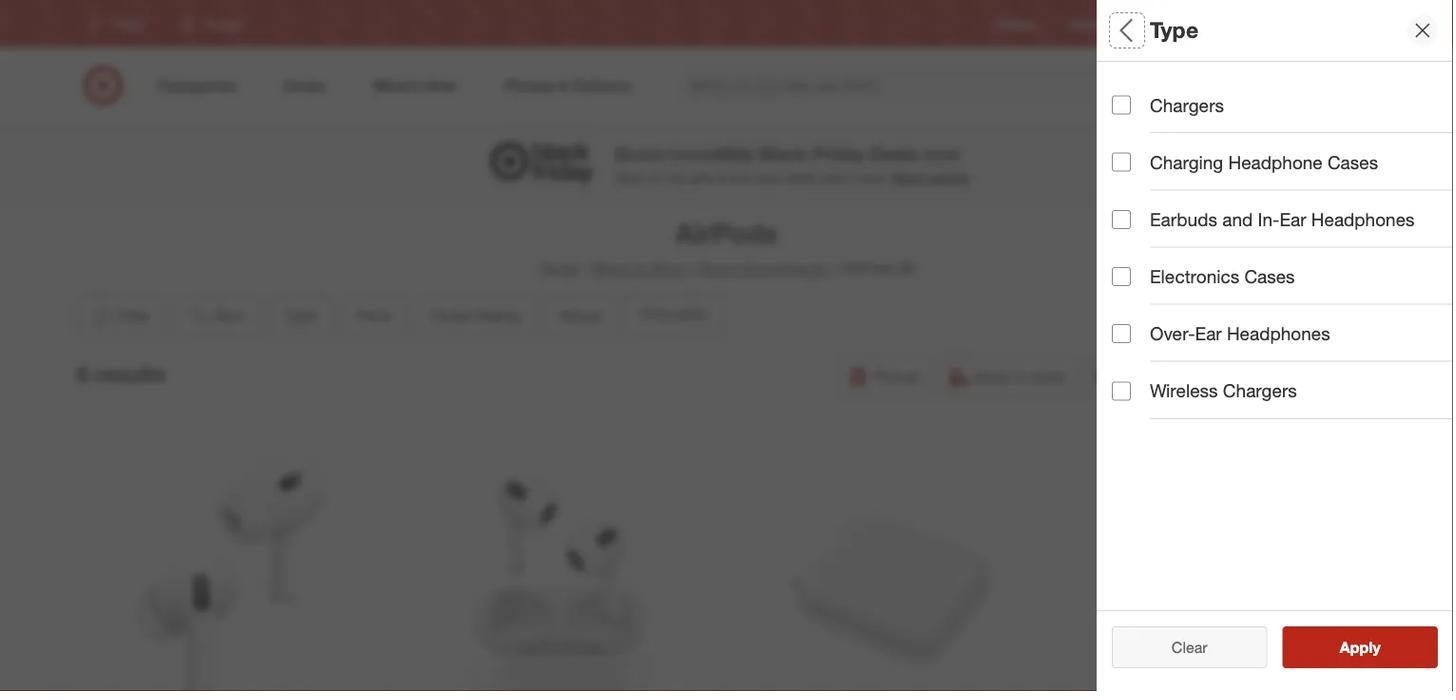 Task type: describe. For each thing, give the bounding box(es) containing it.
on
[[648, 169, 663, 186]]

experiences
[[744, 259, 829, 278]]

same day delivery
[[1121, 367, 1249, 385]]

Earbuds and In-Ear Headphones checkbox
[[1112, 210, 1131, 229]]

clear for clear all
[[1163, 638, 1198, 656]]

1 vertical spatial chargers
[[1223, 380, 1298, 402]]

clear for clear
[[1172, 638, 1208, 656]]

0 vertical spatial chargers
[[1150, 94, 1225, 116]]

type inside all filters dialog
[[1112, 81, 1153, 103]]

store
[[1031, 367, 1065, 385]]

see results button
[[1283, 627, 1438, 668]]

headphone
[[1229, 151, 1323, 173]]

1 / from the left
[[583, 259, 588, 278]]

start
[[893, 169, 924, 186]]

price button inside all filters dialog
[[1112, 128, 1454, 195]]

same
[[1121, 367, 1160, 385]]

guest inside all filters dialog
[[1112, 215, 1163, 236]]

ways to shop link
[[592, 259, 687, 278]]

filter button
[[77, 295, 165, 336]]

Over-Ear Headphones checkbox
[[1112, 324, 1131, 343]]

of
[[1246, 412, 1261, 434]]

1 vertical spatial guest rating
[[431, 306, 520, 325]]

2 vertical spatial brand
[[560, 306, 601, 325]]

wireless
[[1150, 380, 1218, 402]]

over-
[[1150, 323, 1196, 345]]

all
[[1203, 638, 1218, 656]]

over-ear headphones
[[1150, 323, 1331, 345]]

redcard link
[[1153, 16, 1198, 32]]

target
[[538, 259, 579, 278]]

shop inside airpods target / ways to shop / brand experiences / airpods (6)
[[650, 259, 687, 278]]

and
[[1223, 208, 1253, 230]]

0 horizontal spatial fpo/apo button
[[625, 295, 724, 336]]

all filters dialog
[[1097, 0, 1454, 691]]

out
[[1214, 412, 1241, 434]]

Chargers checkbox
[[1112, 96, 1131, 115]]

redcard
[[1153, 17, 1198, 31]]

1 vertical spatial airpods
[[842, 259, 895, 278]]

pickup button
[[838, 355, 932, 397]]

0 horizontal spatial brand button
[[544, 295, 617, 336]]

week.
[[854, 169, 889, 186]]

in
[[1015, 367, 1027, 385]]

airpods target / ways to shop / brand experiences / airpods (6)
[[538, 216, 916, 278]]

day
[[1164, 367, 1190, 385]]

sort button
[[173, 295, 261, 336]]

type dialog
[[1097, 0, 1454, 691]]

1 vertical spatial type button
[[268, 295, 333, 336]]

filter
[[117, 306, 151, 325]]

results for 6 results
[[95, 361, 165, 387]]

clear all button
[[1112, 627, 1268, 668]]

6 results
[[77, 361, 165, 387]]

top
[[667, 169, 686, 186]]

shop in store button
[[940, 355, 1078, 397]]

1 vertical spatial guest
[[431, 306, 472, 325]]

now
[[924, 143, 960, 164]]

in-
[[1258, 208, 1280, 230]]

delivery
[[1195, 367, 1249, 385]]

saving
[[928, 169, 969, 186]]

0 horizontal spatial cases
[[1245, 266, 1295, 288]]

clear all
[[1163, 638, 1218, 656]]

rating inside all filters dialog
[[1168, 215, 1224, 236]]

find
[[731, 169, 754, 186]]

apply
[[1340, 638, 1381, 656]]

2 vertical spatial type
[[285, 306, 317, 325]]



Task type: vqa. For each thing, say whether or not it's contained in the screenshot.
the rightmost navigating
no



Task type: locate. For each thing, give the bounding box(es) containing it.
price inside all filters dialog
[[1112, 148, 1157, 170]]

3 / from the left
[[833, 259, 838, 278]]

include out of stock
[[1150, 412, 1310, 434]]

electronics
[[1150, 266, 1240, 288]]

brand down target
[[560, 306, 601, 325]]

1 horizontal spatial airpods
[[842, 259, 895, 278]]

charging
[[1150, 151, 1224, 173]]

type right 'all'
[[1150, 17, 1199, 43]]

chargers up charging
[[1150, 94, 1225, 116]]

shop inside shop in store button
[[975, 367, 1011, 385]]

0 horizontal spatial results
[[95, 361, 165, 387]]

0 horizontal spatial shop
[[650, 259, 687, 278]]

What can we help you find? suggestions appear below search field
[[678, 65, 1152, 106]]

1 horizontal spatial brand
[[699, 259, 740, 278]]

see results
[[1320, 638, 1401, 656]]

all filters
[[1112, 17, 1204, 43]]

friday
[[813, 143, 865, 164]]

pickup
[[874, 367, 920, 385]]

0 vertical spatial ear
[[1280, 208, 1307, 230]]

clear inside type dialog
[[1172, 638, 1208, 656]]

chargers
[[1150, 94, 1225, 116], [1223, 380, 1298, 402]]

0 horizontal spatial fpo/apo
[[641, 306, 708, 325]]

0 horizontal spatial ear
[[1196, 323, 1222, 345]]

earbuds and in-ear headphones
[[1150, 208, 1415, 230]]

0 horizontal spatial brand
[[560, 306, 601, 325]]

results right 6
[[95, 361, 165, 387]]

weekly ad link
[[1069, 16, 1123, 32]]

0 vertical spatial brand
[[699, 259, 740, 278]]

0 vertical spatial price button
[[1112, 128, 1454, 195]]

apply button
[[1283, 627, 1438, 668]]

charging headphone cases
[[1150, 151, 1379, 173]]

brand up over-ear headphones checkbox on the top of page
[[1112, 281, 1164, 303]]

type button up headphone
[[1112, 62, 1454, 128]]

/ right experiences
[[833, 259, 838, 278]]

1 horizontal spatial price
[[1112, 148, 1157, 170]]

results inside see results button
[[1352, 638, 1401, 656]]

&
[[719, 169, 728, 186]]

stock
[[1266, 412, 1310, 434]]

0 vertical spatial rating
[[1168, 215, 1224, 236]]

registry link
[[996, 16, 1038, 32]]

1 vertical spatial headphones
[[1227, 323, 1331, 345]]

price
[[1112, 148, 1157, 170], [357, 306, 392, 325]]

2 horizontal spatial brand
[[1112, 281, 1164, 303]]

0 vertical spatial guest rating
[[1112, 215, 1224, 236]]

/ right to
[[690, 259, 695, 278]]

1 horizontal spatial shop
[[975, 367, 1011, 385]]

fpo/apo down over-
[[1112, 348, 1194, 369]]

brand experiences link
[[699, 259, 829, 278]]

1 clear from the left
[[1163, 638, 1198, 656]]

0 vertical spatial headphones
[[1312, 208, 1415, 230]]

1 vertical spatial guest rating button
[[415, 295, 537, 336]]

price button
[[1112, 128, 1454, 195], [341, 295, 408, 336]]

ear up delivery
[[1196, 323, 1222, 345]]

brand inside all filters dialog
[[1112, 281, 1164, 303]]

0 horizontal spatial /
[[583, 259, 588, 278]]

shop right to
[[650, 259, 687, 278]]

fpo/apo button up stock
[[1112, 328, 1454, 395]]

0 horizontal spatial type button
[[268, 295, 333, 336]]

0 vertical spatial results
[[95, 361, 165, 387]]

gifts
[[690, 169, 716, 186]]

Wireless Chargers checkbox
[[1112, 381, 1131, 401]]

see
[[1320, 638, 1348, 656]]

1 vertical spatial cases
[[1245, 266, 1295, 288]]

1 vertical spatial type
[[1112, 81, 1153, 103]]

brand button down target
[[544, 295, 617, 336]]

shop
[[650, 259, 687, 278], [975, 367, 1011, 385]]

1 horizontal spatial /
[[690, 259, 695, 278]]

1 horizontal spatial guest
[[1112, 215, 1163, 236]]

ad
[[1108, 17, 1123, 31]]

1 vertical spatial fpo/apo
[[1112, 348, 1194, 369]]

score incredible black friday deals now save on top gifts & find new deals each week. start saving
[[615, 143, 969, 186]]

0 vertical spatial cases
[[1328, 151, 1379, 173]]

incredible
[[670, 143, 755, 164]]

guest rating
[[1112, 215, 1224, 236], [431, 306, 520, 325]]

1 horizontal spatial fpo/apo
[[1112, 348, 1194, 369]]

airpods
[[675, 216, 778, 250], [842, 259, 895, 278]]

0 horizontal spatial airpods
[[675, 216, 778, 250]]

type inside dialog
[[1150, 17, 1199, 43]]

fpo/apo button down to
[[625, 295, 724, 336]]

airpods left (6) in the right top of the page
[[842, 259, 895, 278]]

airpods (3rd generation) with lightning charging case image
[[415, 439, 707, 691], [415, 439, 707, 691]]

wireless chargers
[[1150, 380, 1298, 402]]

0 vertical spatial type button
[[1112, 62, 1454, 128]]

0 vertical spatial airpods
[[675, 216, 778, 250]]

0 vertical spatial guest rating button
[[1112, 195, 1454, 261]]

all
[[1112, 17, 1139, 43]]

1 horizontal spatial ear
[[1280, 208, 1307, 230]]

1 vertical spatial results
[[1352, 638, 1401, 656]]

clear button
[[1112, 627, 1268, 668]]

Charging Headphone Cases checkbox
[[1112, 153, 1131, 172]]

cases down in-
[[1245, 266, 1295, 288]]

Electronics Cases checkbox
[[1112, 267, 1131, 286]]

filters
[[1145, 17, 1204, 43]]

apple airpods max image
[[1076, 439, 1370, 691], [1076, 439, 1370, 691]]

1 horizontal spatial guest rating button
[[1112, 195, 1454, 261]]

type down 'all'
[[1112, 81, 1153, 103]]

cases
[[1328, 151, 1379, 173], [1245, 266, 1295, 288]]

0 horizontal spatial price
[[357, 306, 392, 325]]

rating
[[1168, 215, 1224, 236], [476, 306, 520, 325]]

1 horizontal spatial fpo/apo button
[[1112, 328, 1454, 395]]

fpo/apo down to
[[641, 306, 708, 325]]

headphones
[[1312, 208, 1415, 230], [1227, 323, 1331, 345]]

include
[[1150, 412, 1209, 434]]

deals
[[786, 169, 818, 186]]

0 vertical spatial shop
[[650, 259, 687, 278]]

results for see results
[[1352, 638, 1401, 656]]

guest rating button
[[1112, 195, 1454, 261], [415, 295, 537, 336]]

type right sort
[[285, 306, 317, 325]]

brand inside airpods target / ways to shop / brand experiences / airpods (6)
[[699, 259, 740, 278]]

brand left experiences
[[699, 259, 740, 278]]

earbuds
[[1150, 208, 1218, 230]]

guest
[[1112, 215, 1163, 236], [431, 306, 472, 325]]

0 vertical spatial price
[[1112, 148, 1157, 170]]

1 horizontal spatial type button
[[1112, 62, 1454, 128]]

cases right headphone
[[1328, 151, 1379, 173]]

2 horizontal spatial /
[[833, 259, 838, 278]]

deals
[[870, 143, 919, 164]]

type
[[1150, 17, 1199, 43], [1112, 81, 1153, 103], [285, 306, 317, 325]]

score
[[615, 143, 665, 164]]

guest rating inside all filters dialog
[[1112, 215, 1224, 236]]

ear
[[1280, 208, 1307, 230], [1196, 323, 1222, 345]]

0 horizontal spatial price button
[[341, 295, 408, 336]]

1 horizontal spatial brand button
[[1112, 261, 1454, 328]]

1 vertical spatial brand
[[1112, 281, 1164, 303]]

/
[[583, 259, 588, 278], [690, 259, 695, 278], [833, 259, 838, 278]]

1 vertical spatial shop
[[975, 367, 1011, 385]]

weekly ad
[[1069, 17, 1123, 31]]

fpo/apo
[[641, 306, 708, 325], [1112, 348, 1194, 369]]

shop in store
[[975, 367, 1065, 385]]

0 vertical spatial type
[[1150, 17, 1199, 43]]

headphones right in-
[[1312, 208, 1415, 230]]

target link
[[538, 259, 579, 278]]

save
[[615, 169, 644, 186]]

type button
[[1112, 62, 1454, 128], [268, 295, 333, 336]]

chargers up of at the bottom right of the page
[[1223, 380, 1298, 402]]

brand button
[[1112, 261, 1454, 328], [544, 295, 617, 336]]

1 horizontal spatial results
[[1352, 638, 1401, 656]]

airpods up brand experiences 'link'
[[675, 216, 778, 250]]

apple magsafe duo charger image
[[745, 439, 1038, 691], [745, 439, 1038, 691]]

1 horizontal spatial price button
[[1112, 128, 1454, 195]]

brand button down earbuds and in-ear headphones
[[1112, 261, 1454, 328]]

2 clear from the left
[[1172, 638, 1208, 656]]

0 horizontal spatial guest rating button
[[415, 295, 537, 336]]

1 horizontal spatial guest rating
[[1112, 215, 1224, 236]]

clear inside all filters dialog
[[1163, 638, 1198, 656]]

1 horizontal spatial rating
[[1168, 215, 1224, 236]]

0 horizontal spatial guest rating
[[431, 306, 520, 325]]

sort
[[215, 306, 245, 325]]

shop left in
[[975, 367, 1011, 385]]

to
[[633, 259, 646, 278]]

black
[[760, 143, 808, 164]]

6
[[77, 361, 89, 387]]

airpods pro (2nd generation) with magsafe case (usb‑c) image
[[84, 439, 376, 691], [84, 439, 376, 691]]

0 horizontal spatial rating
[[476, 306, 520, 325]]

0 vertical spatial guest
[[1112, 215, 1163, 236]]

weekly
[[1069, 17, 1105, 31]]

headphones up delivery
[[1227, 323, 1331, 345]]

brand
[[699, 259, 740, 278], [1112, 281, 1164, 303], [560, 306, 601, 325]]

type button right sort
[[268, 295, 333, 336]]

2 / from the left
[[690, 259, 695, 278]]

0 horizontal spatial guest
[[431, 306, 472, 325]]

fpo/apo inside all filters dialog
[[1112, 348, 1194, 369]]

new
[[757, 169, 782, 186]]

each
[[821, 169, 850, 186]]

ear right and
[[1280, 208, 1307, 230]]

electronics cases
[[1150, 266, 1295, 288]]

registry
[[996, 17, 1038, 31]]

results
[[95, 361, 165, 387], [1352, 638, 1401, 656]]

1 vertical spatial ear
[[1196, 323, 1222, 345]]

1 vertical spatial price
[[357, 306, 392, 325]]

Include out of stock checkbox
[[1112, 413, 1131, 432]]

same day delivery button
[[1085, 355, 1262, 397]]

0 vertical spatial fpo/apo
[[641, 306, 708, 325]]

1 vertical spatial rating
[[476, 306, 520, 325]]

ways
[[592, 259, 629, 278]]

(6)
[[899, 259, 916, 278]]

1 vertical spatial price button
[[341, 295, 408, 336]]

/ left ways
[[583, 259, 588, 278]]

1 horizontal spatial cases
[[1328, 151, 1379, 173]]

results right see
[[1352, 638, 1401, 656]]



